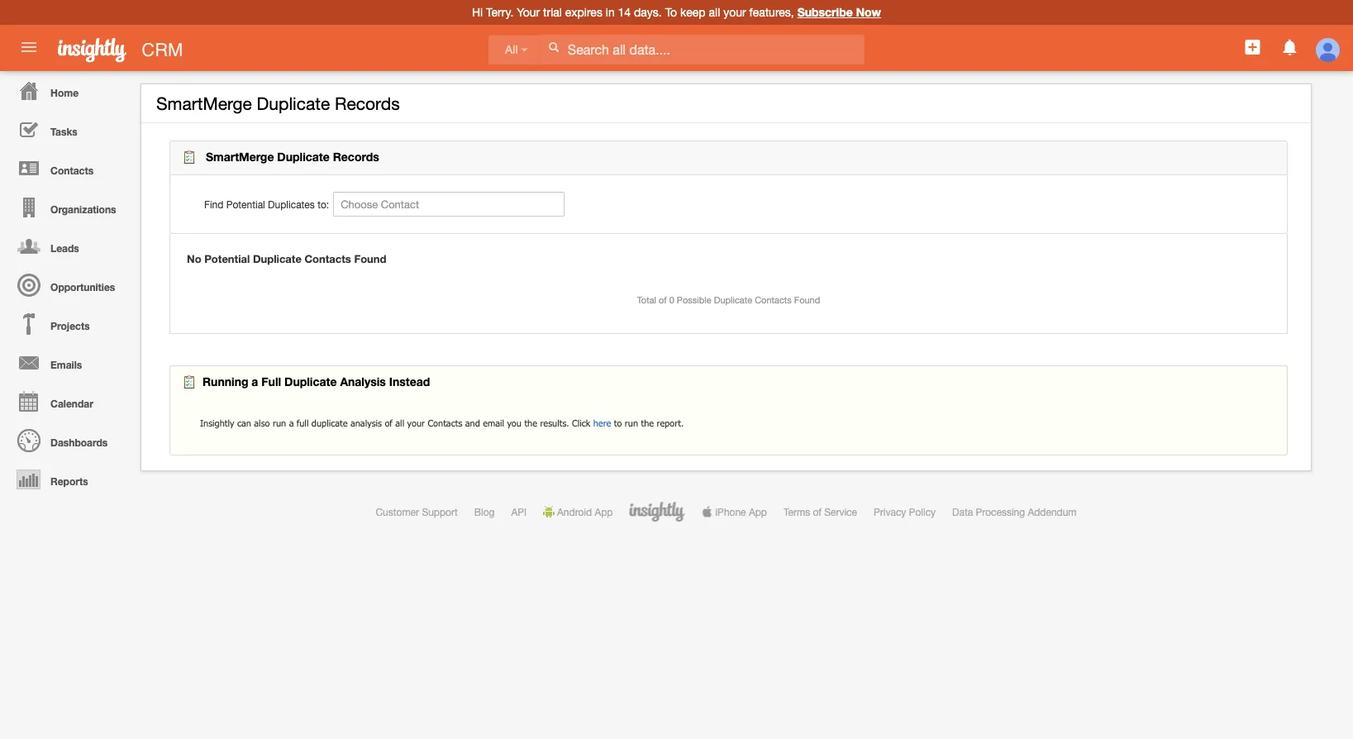 Task type: vqa. For each thing, say whether or not it's contained in the screenshot.
ATTEMPTEDCONTACT
no



Task type: describe. For each thing, give the bounding box(es) containing it.
click
[[572, 418, 591, 429]]

to
[[665, 5, 677, 19]]

1 vertical spatial smartmerge
[[206, 150, 274, 164]]

subscribe
[[798, 5, 853, 19]]

leads link
[[4, 227, 132, 265]]

data
[[953, 506, 974, 518]]

privacy
[[874, 506, 907, 518]]

can
[[237, 418, 251, 429]]

1 vertical spatial all
[[396, 418, 405, 429]]

running a full duplicate analysis instead
[[203, 375, 430, 389]]

insightly
[[200, 418, 234, 429]]

keep
[[681, 5, 706, 19]]

find
[[204, 198, 224, 210]]

opportunities link
[[4, 265, 132, 304]]

in
[[606, 5, 615, 19]]

projects
[[51, 320, 90, 332]]

1 vertical spatial a
[[289, 418, 294, 429]]

home
[[51, 87, 79, 98]]

14
[[618, 5, 631, 19]]

dashboards link
[[4, 421, 132, 460]]

report.
[[657, 418, 684, 429]]

navigation containing home
[[0, 71, 132, 499]]

now
[[857, 5, 882, 19]]

android
[[557, 506, 592, 518]]

expires
[[565, 5, 603, 19]]

0 vertical spatial smartmerge
[[156, 93, 252, 114]]

no potential duplicate contacts found
[[187, 252, 387, 265]]

leads
[[51, 242, 79, 254]]

results.
[[540, 418, 570, 429]]

contacts left and
[[428, 418, 463, 429]]

email
[[483, 418, 504, 429]]

privacy policy link
[[874, 506, 936, 518]]

your
[[517, 5, 540, 19]]

terry.
[[486, 5, 514, 19]]

full
[[297, 418, 309, 429]]

insightly can also run a full duplicate analysis of all your contacts and email you the results. click here to run the report.
[[200, 418, 684, 429]]

reports link
[[4, 460, 132, 499]]

crm
[[142, 39, 183, 60]]

1 run from the left
[[273, 418, 286, 429]]

tasks link
[[4, 110, 132, 149]]

calendar link
[[4, 382, 132, 421]]

emails
[[51, 359, 82, 371]]

contacts down to:
[[305, 252, 351, 265]]

iphone
[[716, 506, 746, 518]]

potential for duplicate
[[204, 252, 250, 265]]

days.
[[634, 5, 662, 19]]

trial
[[543, 5, 562, 19]]

customer support
[[376, 506, 458, 518]]

app for android app
[[595, 506, 613, 518]]

of for terms
[[813, 506, 822, 518]]

processing
[[976, 506, 1026, 518]]

addendum
[[1028, 506, 1077, 518]]

support
[[422, 506, 458, 518]]

Choose Contact text field
[[333, 192, 565, 217]]

features,
[[750, 5, 795, 19]]

1 horizontal spatial found
[[795, 295, 821, 306]]

privacy policy
[[874, 506, 936, 518]]

potential for duplicates
[[226, 198, 265, 210]]

of for total
[[659, 295, 667, 306]]

Search all data.... text field
[[539, 35, 865, 64]]

calendar
[[51, 398, 93, 409]]

iphone app link
[[702, 506, 767, 518]]

blog
[[475, 506, 495, 518]]

data processing addendum link
[[953, 506, 1077, 518]]

0
[[670, 295, 675, 306]]

notifications image
[[1281, 37, 1301, 57]]

all link
[[489, 35, 539, 65]]

1 vertical spatial of
[[385, 418, 393, 429]]

1 the from the left
[[525, 418, 538, 429]]

1 vertical spatial smartmerge duplicate records
[[203, 150, 379, 164]]

subscribe now link
[[798, 5, 882, 19]]

contacts link
[[4, 149, 132, 188]]



Task type: locate. For each thing, give the bounding box(es) containing it.
run right to
[[625, 418, 639, 429]]

app right android
[[595, 506, 613, 518]]

contacts right "possible" at the top of the page
[[755, 295, 792, 306]]

of left 0
[[659, 295, 667, 306]]

0 vertical spatial of
[[659, 295, 667, 306]]

hi
[[472, 5, 483, 19]]

api link
[[511, 506, 527, 518]]

all
[[709, 5, 721, 19], [396, 418, 405, 429]]

also
[[254, 418, 270, 429]]

contacts inside navigation
[[51, 165, 94, 176]]

to
[[614, 418, 622, 429]]

2 run from the left
[[625, 418, 639, 429]]

0 vertical spatial all
[[709, 5, 721, 19]]

blog link
[[475, 506, 495, 518]]

potential right no
[[204, 252, 250, 265]]

duplicate
[[312, 418, 348, 429]]

terms of service
[[784, 506, 858, 518]]

smartmerge duplicate records
[[156, 93, 400, 114], [203, 150, 379, 164]]

1 horizontal spatial run
[[625, 418, 639, 429]]

1 vertical spatial potential
[[204, 252, 250, 265]]

0 horizontal spatial the
[[525, 418, 538, 429]]

0 horizontal spatial your
[[407, 418, 425, 429]]

terms
[[784, 506, 811, 518]]

opportunities
[[51, 281, 115, 293]]

total of 0 possible duplicate contacts found
[[637, 295, 821, 306]]

0 vertical spatial records
[[335, 93, 400, 114]]

run
[[273, 418, 286, 429], [625, 418, 639, 429]]

reports
[[51, 476, 88, 487]]

to:
[[318, 198, 329, 210]]

app
[[595, 506, 613, 518], [749, 506, 767, 518]]

2 app from the left
[[749, 506, 767, 518]]

here
[[594, 418, 611, 429]]

duplicate
[[257, 93, 330, 114], [277, 150, 330, 164], [253, 252, 302, 265], [714, 295, 753, 306], [285, 375, 337, 389]]

0 horizontal spatial app
[[595, 506, 613, 518]]

1 horizontal spatial all
[[709, 5, 721, 19]]

tasks
[[51, 126, 78, 137]]

0 horizontal spatial a
[[252, 375, 258, 389]]

all right analysis
[[396, 418, 405, 429]]

you
[[507, 418, 522, 429]]

0 vertical spatial a
[[252, 375, 258, 389]]

records
[[335, 93, 400, 114], [333, 150, 379, 164]]

your down instead
[[407, 418, 425, 429]]

analysis
[[351, 418, 382, 429]]

organizations link
[[4, 188, 132, 227]]

potential right the find
[[226, 198, 265, 210]]

analysis
[[340, 375, 386, 389]]

home link
[[4, 71, 132, 110]]

run right also
[[273, 418, 286, 429]]

instead
[[389, 375, 430, 389]]

1 vertical spatial records
[[333, 150, 379, 164]]

projects link
[[4, 304, 132, 343]]

contacts up organizations link
[[51, 165, 94, 176]]

smartmerge up the find
[[206, 150, 274, 164]]

iphone app
[[716, 506, 767, 518]]

possible
[[677, 295, 712, 306]]

customer support link
[[376, 506, 458, 518]]

0 horizontal spatial run
[[273, 418, 286, 429]]

running
[[203, 375, 249, 389]]

smartmerge
[[156, 93, 252, 114], [206, 150, 274, 164]]

0 vertical spatial potential
[[226, 198, 265, 210]]

of
[[659, 295, 667, 306], [385, 418, 393, 429], [813, 506, 822, 518]]

0 vertical spatial your
[[724, 5, 747, 19]]

total
[[637, 295, 657, 306]]

duplicates
[[268, 198, 315, 210]]

data processing addendum
[[953, 506, 1077, 518]]

2 vertical spatial of
[[813, 506, 822, 518]]

all right keep
[[709, 5, 721, 19]]

0 vertical spatial smartmerge duplicate records
[[156, 93, 400, 114]]

0 vertical spatial found
[[354, 252, 387, 265]]

the left the report.
[[641, 418, 654, 429]]

find potential duplicates to:
[[204, 198, 329, 210]]

emails link
[[4, 343, 132, 382]]

potential
[[226, 198, 265, 210], [204, 252, 250, 265]]

0 horizontal spatial of
[[385, 418, 393, 429]]

1 app from the left
[[595, 506, 613, 518]]

the right you
[[525, 418, 538, 429]]

0 horizontal spatial all
[[396, 418, 405, 429]]

smartmerge down the "crm"
[[156, 93, 252, 114]]

1 horizontal spatial a
[[289, 418, 294, 429]]

the
[[525, 418, 538, 429], [641, 418, 654, 429]]

terms of service link
[[784, 506, 858, 518]]

contacts
[[51, 165, 94, 176], [305, 252, 351, 265], [755, 295, 792, 306], [428, 418, 463, 429]]

android app link
[[543, 506, 613, 518]]

0 horizontal spatial found
[[354, 252, 387, 265]]

1 horizontal spatial the
[[641, 418, 654, 429]]

a left full on the bottom of the page
[[252, 375, 258, 389]]

policy
[[909, 506, 936, 518]]

white image
[[548, 41, 560, 53]]

a
[[252, 375, 258, 389], [289, 418, 294, 429]]

navigation
[[0, 71, 132, 499]]

of right terms
[[813, 506, 822, 518]]

hi terry. your trial expires in 14 days. to keep all your features, subscribe now
[[472, 5, 882, 19]]

1 vertical spatial found
[[795, 295, 821, 306]]

app for iphone app
[[749, 506, 767, 518]]

and
[[465, 418, 480, 429]]

2 the from the left
[[641, 418, 654, 429]]

all
[[505, 43, 518, 56]]

full
[[262, 375, 281, 389]]

here link
[[594, 418, 611, 429]]

1 horizontal spatial your
[[724, 5, 747, 19]]

android app
[[557, 506, 613, 518]]

api
[[511, 506, 527, 518]]

of right analysis
[[385, 418, 393, 429]]

found
[[354, 252, 387, 265], [795, 295, 821, 306]]

1 vertical spatial your
[[407, 418, 425, 429]]

service
[[825, 506, 858, 518]]

your left features, at top
[[724, 5, 747, 19]]

1 horizontal spatial of
[[659, 295, 667, 306]]

dashboards
[[51, 437, 108, 448]]

1 horizontal spatial app
[[749, 506, 767, 518]]

organizations
[[51, 203, 116, 215]]

a left full
[[289, 418, 294, 429]]

app right iphone
[[749, 506, 767, 518]]

2 horizontal spatial of
[[813, 506, 822, 518]]

no
[[187, 252, 201, 265]]

customer
[[376, 506, 419, 518]]



